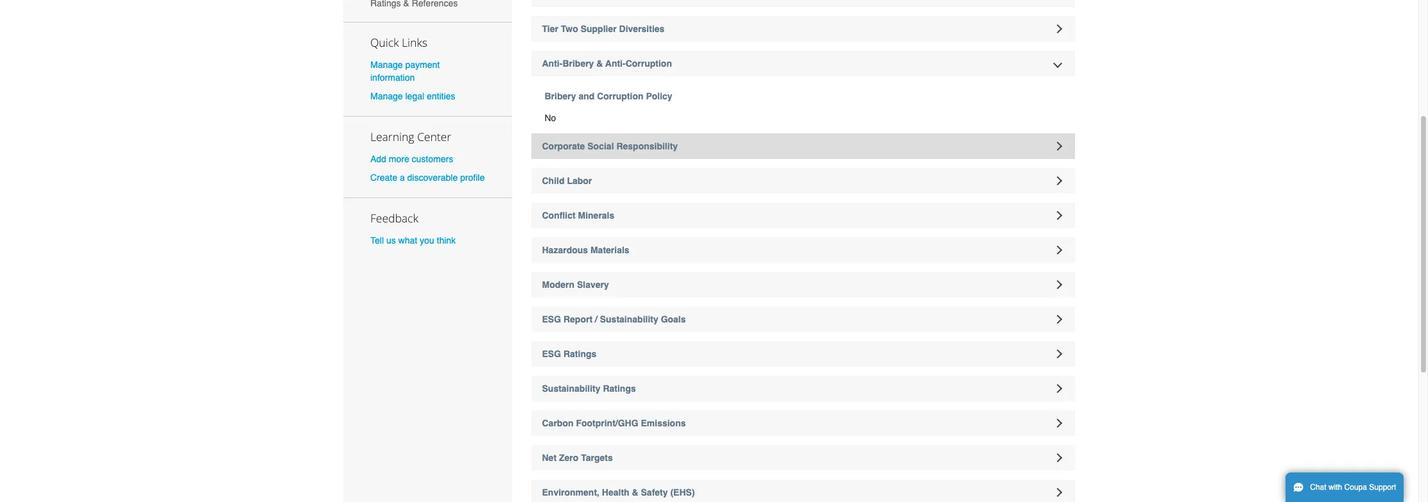 Task type: vqa. For each thing, say whether or not it's contained in the screenshot.
The Environment,
yes



Task type: describe. For each thing, give the bounding box(es) containing it.
add more customers link
[[370, 154, 453, 164]]

conflict minerals button
[[531, 203, 1075, 228]]

1 vertical spatial corruption
[[597, 91, 643, 101]]

chat with coupa support button
[[1286, 473, 1404, 503]]

tier two supplier diversities
[[542, 24, 665, 34]]

net zero targets
[[542, 453, 613, 463]]

child labor button
[[531, 168, 1075, 194]]

tell us what you think
[[370, 236, 456, 246]]

net
[[542, 453, 556, 463]]

esg ratings heading
[[531, 341, 1075, 367]]

environment, health & safety (ehs)
[[542, 488, 695, 498]]

sustainability inside "dropdown button"
[[542, 384, 600, 394]]

sustainability ratings button
[[531, 376, 1075, 402]]

child
[[542, 176, 564, 186]]

two
[[561, 24, 578, 34]]

what
[[398, 236, 417, 246]]

tier
[[542, 24, 558, 34]]

1 vertical spatial bribery
[[545, 91, 576, 101]]

net zero targets button
[[531, 445, 1075, 471]]

center
[[417, 129, 451, 144]]

quick
[[370, 34, 399, 50]]

us
[[386, 236, 396, 246]]

esg for esg ratings
[[542, 349, 561, 359]]

net zero targets heading
[[531, 445, 1075, 471]]

tier two supplier diversities heading
[[531, 16, 1075, 42]]

feedback
[[370, 211, 418, 226]]

carbon footprint/ghg emissions heading
[[531, 411, 1075, 436]]

esg report / sustainability goals
[[542, 314, 686, 325]]

esg for esg report / sustainability goals
[[542, 314, 561, 325]]

child labor heading
[[531, 168, 1075, 194]]

esg report / sustainability goals heading
[[531, 307, 1075, 332]]

links
[[402, 34, 427, 50]]

conflict
[[542, 211, 575, 221]]

labor
[[567, 176, 592, 186]]

zero
[[559, 453, 578, 463]]

goals
[[661, 314, 686, 325]]

safety
[[641, 488, 668, 498]]

& for safety
[[632, 488, 638, 498]]

modern slavery
[[542, 280, 609, 290]]

modern slavery heading
[[531, 272, 1075, 298]]

corporate social responsibility
[[542, 141, 678, 151]]

carbon footprint/ghg emissions
[[542, 418, 686, 429]]

customers
[[412, 154, 453, 164]]

environment, health & safety (ehs) button
[[531, 480, 1075, 503]]

modern slavery button
[[531, 272, 1075, 298]]

emissions
[[641, 418, 686, 429]]

create a discoverable profile
[[370, 173, 485, 183]]

coupa
[[1344, 483, 1367, 492]]

learning
[[370, 129, 414, 144]]

policy
[[646, 91, 672, 101]]

(ehs)
[[670, 488, 695, 498]]

bribery and corruption policy
[[545, 91, 672, 101]]

a
[[400, 173, 405, 183]]

2 anti- from the left
[[605, 58, 626, 69]]

slavery
[[577, 280, 609, 290]]

with
[[1329, 483, 1342, 492]]

bribery inside dropdown button
[[562, 58, 594, 69]]

entities
[[427, 91, 455, 101]]

materials
[[590, 245, 629, 255]]

tier two supplier diversities button
[[531, 16, 1075, 42]]

corporate social responsibility heading
[[531, 133, 1075, 159]]

corporate
[[542, 141, 585, 151]]

anti-bribery & anti-corruption heading
[[531, 51, 1075, 76]]

discoverable
[[407, 173, 458, 183]]

manage legal entities
[[370, 91, 455, 101]]

responsibility
[[616, 141, 678, 151]]

no
[[545, 113, 556, 123]]

carbon footprint/ghg emissions button
[[531, 411, 1075, 436]]



Task type: locate. For each thing, give the bounding box(es) containing it.
conflict minerals
[[542, 211, 614, 221]]

corruption right and
[[597, 91, 643, 101]]

& inside heading
[[596, 58, 603, 69]]

& inside heading
[[632, 488, 638, 498]]

sustainability right /
[[600, 314, 658, 325]]

1 manage from the top
[[370, 59, 403, 70]]

anti-bribery & anti-corruption button
[[531, 51, 1075, 76]]

environment,
[[542, 488, 599, 498]]

1 vertical spatial esg
[[542, 349, 561, 359]]

legal
[[405, 91, 424, 101]]

1 vertical spatial &
[[632, 488, 638, 498]]

minerals
[[578, 211, 614, 221]]

1 anti- from the left
[[542, 58, 562, 69]]

ratings inside dropdown button
[[563, 349, 596, 359]]

& for anti-
[[596, 58, 603, 69]]

hazardous
[[542, 245, 588, 255]]

support
[[1369, 483, 1396, 492]]

footprint/ghg
[[576, 418, 638, 429]]

create
[[370, 173, 397, 183]]

ratings up carbon footprint/ghg emissions
[[603, 384, 636, 394]]

carbon
[[542, 418, 573, 429]]

sustainability ratings
[[542, 384, 636, 394]]

2 manage from the top
[[370, 91, 403, 101]]

1 vertical spatial sustainability
[[542, 384, 600, 394]]

create a discoverable profile link
[[370, 173, 485, 183]]

hazardous materials
[[542, 245, 629, 255]]

1 horizontal spatial anti-
[[605, 58, 626, 69]]

& up bribery and corruption policy
[[596, 58, 603, 69]]

chat
[[1310, 483, 1326, 492]]

ratings for sustainability ratings
[[603, 384, 636, 394]]

1 horizontal spatial &
[[632, 488, 638, 498]]

manage for manage legal entities
[[370, 91, 403, 101]]

child labor
[[542, 176, 592, 186]]

ratings for esg ratings
[[563, 349, 596, 359]]

0 vertical spatial &
[[596, 58, 603, 69]]

manage legal entities link
[[370, 91, 455, 101]]

0 vertical spatial corruption
[[626, 58, 672, 69]]

hazardous materials button
[[531, 237, 1075, 263]]

manage payment information
[[370, 59, 440, 83]]

0 horizontal spatial &
[[596, 58, 603, 69]]

2 esg from the top
[[542, 349, 561, 359]]

manage for manage payment information
[[370, 59, 403, 70]]

corruption inside "anti-bribery & anti-corruption" dropdown button
[[626, 58, 672, 69]]

sustainability
[[600, 314, 658, 325], [542, 384, 600, 394]]

/
[[595, 314, 597, 325]]

manage inside manage payment information
[[370, 59, 403, 70]]

0 vertical spatial manage
[[370, 59, 403, 70]]

esg report / sustainability goals button
[[531, 307, 1075, 332]]

1 vertical spatial ratings
[[603, 384, 636, 394]]

supplier
[[581, 24, 617, 34]]

social
[[587, 141, 614, 151]]

corruption
[[626, 58, 672, 69], [597, 91, 643, 101]]

report
[[563, 314, 592, 325]]

payment
[[405, 59, 440, 70]]

think
[[437, 236, 456, 246]]

ratings down report
[[563, 349, 596, 359]]

esg ratings
[[542, 349, 596, 359]]

corruption up policy
[[626, 58, 672, 69]]

1 horizontal spatial ratings
[[603, 384, 636, 394]]

anti- up bribery and corruption policy
[[605, 58, 626, 69]]

& left safety
[[632, 488, 638, 498]]

esg left report
[[542, 314, 561, 325]]

quick links
[[370, 34, 427, 50]]

&
[[596, 58, 603, 69], [632, 488, 638, 498]]

add
[[370, 154, 386, 164]]

ratings
[[563, 349, 596, 359], [603, 384, 636, 394]]

more
[[389, 154, 409, 164]]

heading
[[531, 0, 1075, 7]]

1 vertical spatial manage
[[370, 91, 403, 101]]

manage up information
[[370, 59, 403, 70]]

environment, health & safety (ehs) heading
[[531, 480, 1075, 503]]

manage
[[370, 59, 403, 70], [370, 91, 403, 101]]

0 horizontal spatial ratings
[[563, 349, 596, 359]]

1 esg from the top
[[542, 314, 561, 325]]

and
[[579, 91, 595, 101]]

you
[[420, 236, 434, 246]]

conflict minerals heading
[[531, 203, 1075, 228]]

esg ratings button
[[531, 341, 1075, 367]]

corporate social responsibility button
[[531, 133, 1075, 159]]

diversities
[[619, 24, 665, 34]]

sustainability down esg ratings
[[542, 384, 600, 394]]

health
[[602, 488, 629, 498]]

manage payment information link
[[370, 59, 440, 83]]

esg up sustainability ratings at the left bottom of the page
[[542, 349, 561, 359]]

0 vertical spatial bribery
[[562, 58, 594, 69]]

hazardous materials heading
[[531, 237, 1075, 263]]

ratings inside "dropdown button"
[[603, 384, 636, 394]]

sustainability ratings heading
[[531, 376, 1075, 402]]

manage down information
[[370, 91, 403, 101]]

learning center
[[370, 129, 451, 144]]

0 horizontal spatial anti-
[[542, 58, 562, 69]]

bribery up "no"
[[545, 91, 576, 101]]

tell us what you think button
[[370, 234, 456, 247]]

chat with coupa support
[[1310, 483, 1396, 492]]

0 vertical spatial sustainability
[[600, 314, 658, 325]]

add more customers
[[370, 154, 453, 164]]

bribery
[[562, 58, 594, 69], [545, 91, 576, 101]]

tell
[[370, 236, 384, 246]]

anti- down tier
[[542, 58, 562, 69]]

sustainability inside dropdown button
[[600, 314, 658, 325]]

profile
[[460, 173, 485, 183]]

anti-
[[542, 58, 562, 69], [605, 58, 626, 69]]

bribery up and
[[562, 58, 594, 69]]

targets
[[581, 453, 613, 463]]

0 vertical spatial esg
[[542, 314, 561, 325]]

modern
[[542, 280, 574, 290]]

anti-bribery & anti-corruption
[[542, 58, 672, 69]]

esg
[[542, 314, 561, 325], [542, 349, 561, 359]]

0 vertical spatial ratings
[[563, 349, 596, 359]]

information
[[370, 72, 415, 83]]



